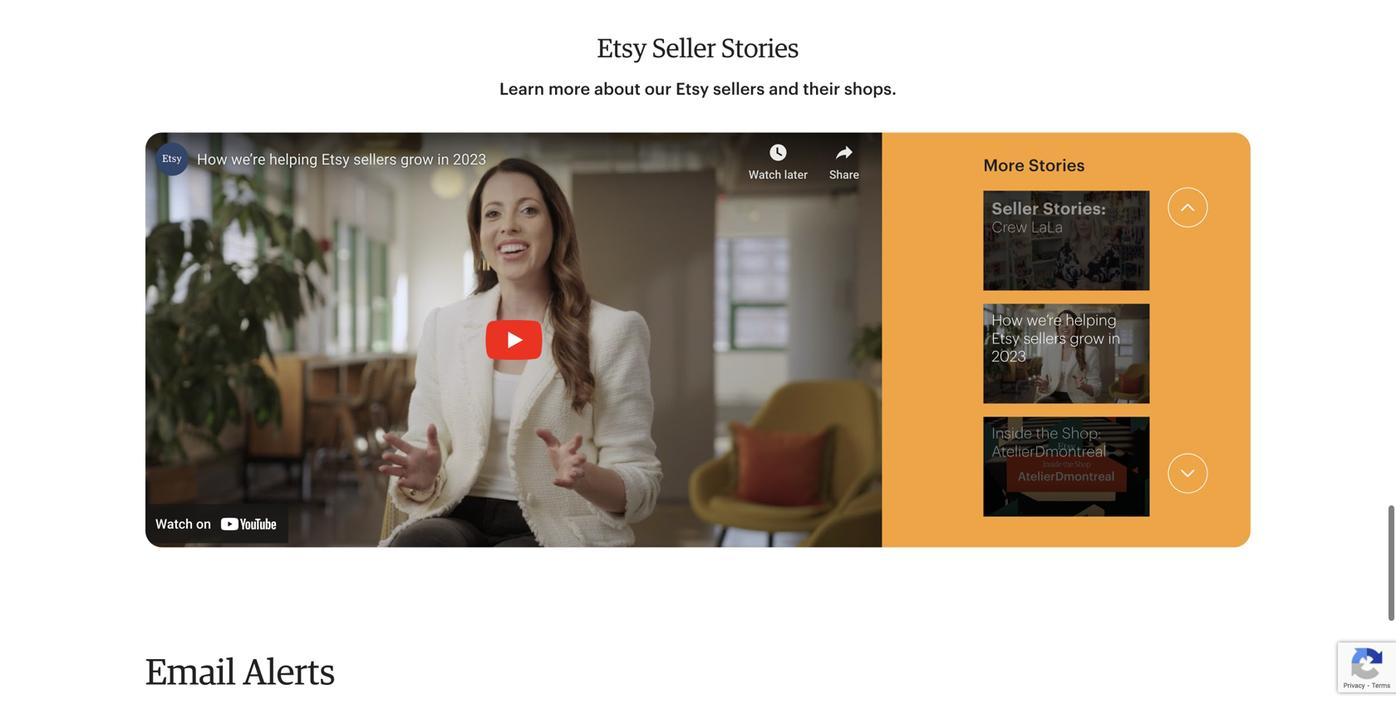 Task type: describe. For each thing, give the bounding box(es) containing it.
about
[[594, 81, 641, 98]]

more
[[984, 158, 1025, 174]]

seller inside seller stories: crew lala
[[992, 201, 1039, 218]]

shops.
[[845, 81, 897, 98]]

our
[[645, 81, 672, 98]]

how
[[992, 314, 1023, 329]]

learn more about our etsy sellers and their shops.
[[500, 81, 897, 98]]

grow
[[1070, 331, 1105, 346]]

0 vertical spatial etsy
[[597, 36, 647, 63]]

0 vertical spatial sellers
[[713, 81, 765, 98]]

etsy inside how we're helping etsy sellers grow in 2023
[[992, 331, 1020, 346]]

their
[[803, 81, 841, 98]]

and
[[769, 81, 799, 98]]

stories:
[[1043, 201, 1107, 218]]

email
[[145, 656, 236, 692]]

how we're helping etsy sellers grow in 2023
[[992, 314, 1121, 364]]

we're
[[1027, 314, 1062, 329]]

1 vertical spatial etsy
[[676, 81, 709, 98]]

0 vertical spatial seller
[[652, 36, 716, 63]]

crew
[[992, 220, 1028, 235]]

more
[[549, 81, 590, 98]]

the
[[1036, 427, 1059, 442]]

lala
[[1032, 220, 1063, 235]]



Task type: vqa. For each thing, say whether or not it's contained in the screenshot.
of inside Colin commented, "Etsy has a strong reputation as not only a prospering business, but as a leader in the advocacy space. I'm honored and excited to be part of Etsy's mission to keep commerce human by enabling creative entrepreneurs around the world to turn their passions into thriving businesses."
no



Task type: locate. For each thing, give the bounding box(es) containing it.
0 horizontal spatial etsy
[[597, 36, 647, 63]]

shop:
[[1062, 427, 1102, 442]]

stories up "and"
[[721, 36, 799, 63]]

0 horizontal spatial sellers
[[713, 81, 765, 98]]

1 vertical spatial seller
[[992, 201, 1039, 218]]

0 horizontal spatial stories
[[721, 36, 799, 63]]

stories
[[721, 36, 799, 63], [1029, 158, 1085, 174]]

1 vertical spatial sellers
[[1024, 331, 1067, 346]]

2023
[[992, 349, 1027, 364]]

2 vertical spatial etsy
[[992, 331, 1020, 346]]

more stories
[[984, 158, 1085, 174]]

1 horizontal spatial seller
[[992, 201, 1039, 218]]

seller up crew
[[992, 201, 1039, 218]]

etsy down how
[[992, 331, 1020, 346]]

etsy seller stories
[[597, 36, 799, 63]]

2 horizontal spatial etsy
[[992, 331, 1020, 346]]

learn
[[500, 81, 545, 98]]

0 horizontal spatial seller
[[652, 36, 716, 63]]

1 horizontal spatial stories
[[1029, 158, 1085, 174]]

seller up learn more about our etsy sellers and their shops.
[[652, 36, 716, 63]]

atelierdmontreal
[[992, 445, 1107, 460]]

in
[[1109, 331, 1121, 346]]

seller stories: crew lala
[[992, 201, 1107, 235]]

seller
[[652, 36, 716, 63], [992, 201, 1039, 218]]

inside the shop: atelierdmontreal
[[992, 427, 1107, 460]]

helping
[[1066, 314, 1117, 329]]

etsy up about
[[597, 36, 647, 63]]

sellers
[[713, 81, 765, 98], [1024, 331, 1067, 346]]

alerts
[[243, 656, 335, 692]]

sellers inside how we're helping etsy sellers grow in 2023
[[1024, 331, 1067, 346]]

1 horizontal spatial etsy
[[676, 81, 709, 98]]

etsy
[[597, 36, 647, 63], [676, 81, 709, 98], [992, 331, 1020, 346]]

0 vertical spatial stories
[[721, 36, 799, 63]]

1 vertical spatial stories
[[1029, 158, 1085, 174]]

1 horizontal spatial sellers
[[1024, 331, 1067, 346]]

sellers left "and"
[[713, 81, 765, 98]]

inside
[[992, 427, 1033, 442]]

etsy right our
[[676, 81, 709, 98]]

sellers down we're
[[1024, 331, 1067, 346]]

stories up stories:
[[1029, 158, 1085, 174]]

email alerts
[[145, 656, 335, 692]]



